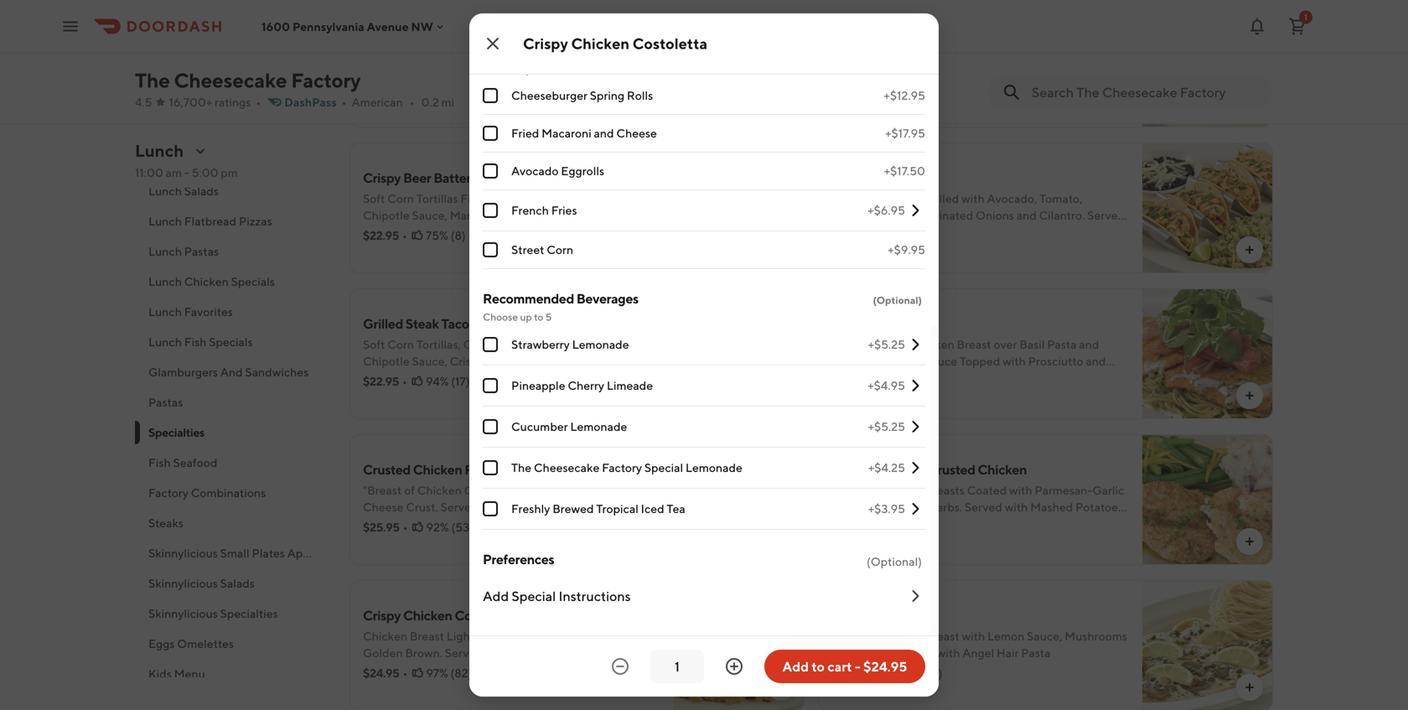 Task type: locate. For each thing, give the bounding box(es) containing it.
sauce
[[925, 354, 957, 368]]

• for "breast of chicken coated with a romano-parmesan cheese crust. served with pasta in a light tomato sauce"
[[403, 520, 408, 534]]

1 horizontal spatial and
[[611, 43, 636, 59]]

avocado, inside grilled fish tacos soft corn tortillas filled with avocado, tomato, chipotle sauce, marinated onions and cilantro.  served with rice and beans
[[987, 192, 1037, 205]]

served inside crispy chicken costoletta chicken breast lightly breaded and sauteed to a crisp golden brown. served with lemon sauce, mashed potatoes and fresh asparagus
[[445, 646, 483, 660]]

1 horizontal spatial marinated
[[918, 208, 973, 222]]

0 horizontal spatial 94%
[[426, 374, 449, 388]]

costoletta up lightly
[[455, 607, 517, 623]]

crispy chicken costoletta image
[[674, 580, 805, 710]]

$24.95 right cart
[[863, 658, 907, 674]]

filled
[[929, 46, 959, 60], [460, 192, 491, 205], [929, 192, 959, 205]]

add inside button
[[783, 658, 809, 674]]

pastas down lunch flatbread pizzas
[[184, 244, 219, 258]]

92% for 92% (95)
[[895, 666, 918, 680]]

recommended sides and apps group
[[483, 42, 925, 269]]

$25.95 • for parmesan-
[[832, 520, 876, 534]]

spicy
[[1023, 46, 1052, 60]]

tacos for grilled fish tacos
[[901, 170, 935, 186]]

16,700+
[[169, 95, 212, 109]]

dashpass •
[[284, 95, 347, 109]]

parmesan up 0.2
[[404, 79, 457, 93]]

crispy inside crispy beer battered fish tacos soft corn tortillas filled with avocado, tomato, chipotle sauce, marinated onions and cilantro.  served with rice and beans
[[363, 170, 401, 186]]

0 vertical spatial cheese
[[459, 79, 500, 93]]

grilled for grilled steak tacos
[[363, 316, 403, 332]]

salads inside "lunch salads" button
[[184, 184, 219, 198]]

94% for herb
[[895, 520, 918, 534]]

tortillas down beer
[[416, 192, 458, 205]]

filled right +$6.95
[[929, 192, 959, 205]]

3 skinnylicious from the top
[[148, 606, 218, 620]]

shepherd's pie image
[[674, 0, 805, 127]]

tortillas down +$17.50
[[885, 192, 927, 205]]

chicken piccata image
[[1143, 580, 1273, 710]]

0 horizontal spatial -
[[184, 166, 189, 179]]

$22.95 • for crispy
[[363, 228, 407, 242]]

add item to cart image for crispy chicken costoletta
[[775, 681, 788, 694]]

0 horizontal spatial crusted
[[363, 461, 411, 477]]

crispy for crispy chicken costoletta chicken breast lightly breaded and sauteed to a crisp golden brown. served with lemon sauce, mashed potatoes and fresh asparagus
[[363, 607, 401, 623]]

0 vertical spatial the
[[135, 68, 170, 92]]

avocado, inside crispy beer battered fish tacos soft corn tortillas filled with avocado, tomato, chipotle sauce, marinated onions and cilantro.  served with rice and beans
[[519, 192, 569, 205]]

0 vertical spatial factory
[[291, 68, 361, 92]]

$24.95 down golden
[[363, 666, 399, 680]]

- inside button
[[855, 658, 861, 674]]

92% left the (95)
[[895, 666, 918, 680]]

beef,
[[407, 46, 434, 60]]

beans up +$9.95 on the top right of page
[[906, 225, 938, 239]]

1 horizontal spatial 94%
[[895, 520, 918, 534]]

1 crusted from the left
[[363, 461, 411, 477]]

increase quantity by 1 image
[[724, 656, 744, 676]]

0 vertical spatial add
[[483, 588, 509, 604]]

2 vertical spatial 92%
[[895, 666, 918, 680]]

92% left (13)
[[897, 83, 920, 96]]

0 vertical spatial up
[[520, 64, 532, 75]]

lunch for lunch
[[135, 141, 184, 161]]

recommended up the strawberry
[[483, 290, 574, 306]]

crispy up arugula
[[832, 337, 866, 351]]

tortillas inside baja chicken tacos soft corn tortillas filled with mildly spicy chicken, cheese, tomato, avocado, onion, chipotle and cilantro. served with rice and beans
[[885, 46, 927, 60]]

tacos up french on the left
[[516, 170, 549, 186]]

soft inside crispy beer battered fish tacos soft corn tortillas filled with avocado, tomato, chipotle sauce, marinated onions and cilantro.  served with rice and beans
[[363, 192, 385, 205]]

sauce, inside sauteed chicken breast with lemon sauce, mushrooms and capers. served with angel hair pasta
[[1027, 629, 1062, 643]]

breast up topped
[[957, 337, 991, 351]]

add left cart
[[783, 658, 809, 674]]

75%
[[426, 228, 448, 242]]

0 vertical spatial pastas
[[184, 244, 219, 258]]

and left apps at left
[[611, 43, 636, 59]]

lunch inside lunch pastas "button"
[[148, 244, 182, 258]]

1 vertical spatial specialties
[[220, 606, 278, 620]]

skinnylicious inside button
[[148, 546, 218, 560]]

1 $22.95 • from the top
[[363, 228, 407, 242]]

0 vertical spatial (optional)
[[873, 294, 922, 306]]

0 horizontal spatial lemon
[[511, 646, 548, 660]]

1 horizontal spatial special
[[644, 461, 683, 474]]

0 horizontal spatial salads
[[184, 184, 219, 198]]

specials down lunch favorites button
[[209, 335, 253, 349]]

0 vertical spatial +$5.25
[[868, 337, 905, 351]]

0 vertical spatial costoletta
[[633, 34, 708, 52]]

5 down zucchini
[[546, 64, 552, 75]]

filled inside baja chicken tacos soft corn tortillas filled with mildly spicy chicken, cheese, tomato, avocado, onion, chipotle and cilantro. served with rice and beans
[[929, 46, 959, 60]]

2 vertical spatial cheese
[[363, 500, 404, 514]]

parmesan up tomato
[[590, 483, 643, 497]]

up up the strawberry
[[520, 311, 532, 323]]

0 vertical spatial skinnylicious
[[148, 546, 218, 560]]

pasta inside crispy coated chicken breast over basil pasta and parmesan cream sauce topped with prosciutto and arugula salad
[[1047, 337, 1077, 351]]

92% for 92% (13)
[[897, 83, 920, 96]]

sauce, left mushrooms
[[1027, 629, 1062, 643]]

glamburgers and sandwiches
[[148, 365, 309, 379]]

rice
[[945, 79, 969, 93], [389, 225, 412, 239], [857, 225, 881, 239], [389, 371, 412, 385]]

lunch up glamburgers
[[148, 335, 182, 349]]

zucchini
[[512, 46, 558, 60]]

crispy beer battered fish tacos image
[[674, 143, 805, 273]]

lemon down breaded
[[511, 646, 548, 660]]

Current quantity is 1 number field
[[661, 657, 694, 676]]

$22.95 • left 75% at the left top
[[363, 228, 407, 242]]

soft inside baja chicken tacos soft corn tortillas filled with mildly spicy chicken, cheese, tomato, avocado, onion, chipotle and cilantro. served with rice and beans
[[832, 46, 854, 60]]

add item to cart image for grilled fish tacos
[[1243, 243, 1257, 257]]

crispy up golden
[[363, 607, 401, 623]]

1 vertical spatial (optional)
[[867, 555, 922, 568]]

• left the american
[[342, 95, 347, 109]]

costoletta for crispy chicken costoletta
[[633, 34, 708, 52]]

mildly
[[987, 46, 1020, 60]]

add to cart - $24.95
[[783, 658, 907, 674]]

1 marinated from the left
[[450, 208, 505, 222]]

onions inside crispy beer battered fish tacos soft corn tortillas filled with avocado, tomato, chipotle sauce, marinated onions and cilantro.  served with rice and beans
[[507, 208, 546, 222]]

tropical
[[596, 502, 639, 516]]

0 horizontal spatial potatoes
[[363, 663, 411, 676]]

factory combinations
[[148, 486, 266, 500]]

1 vertical spatial salads
[[220, 576, 255, 590]]

16,700+ ratings •
[[169, 95, 261, 109]]

5 inside recommended beverages choose up to 5
[[546, 311, 552, 323]]

lunch pastas button
[[135, 236, 329, 267]]

1 vertical spatial potatoes
[[363, 663, 411, 676]]

lunch down lunch salads
[[148, 214, 182, 228]]

cheesecake for the cheesecake factory special lemonade
[[534, 461, 600, 474]]

• right sauce"
[[403, 520, 408, 534]]

2 horizontal spatial cheese
[[616, 126, 657, 140]]

skinnylicious small plates appetizers button
[[135, 538, 345, 568]]

corn inside grilled steak tacos soft corn tortillas, chargrilled steak, avocado, tomato, chipotle sauce, crispy onions and cilantro. served with rice and beans
[[387, 337, 414, 351]]

2 horizontal spatial factory
[[602, 461, 642, 474]]

tomato, inside grilled steak tacos soft corn tortillas, chargrilled steak, avocado, tomato, chipotle sauce, crispy onions and cilantro. served with rice and beans
[[613, 337, 656, 351]]

1 5 from the top
[[546, 64, 552, 75]]

1 vertical spatial cheese
[[616, 126, 657, 140]]

sauce,
[[412, 208, 447, 222], [881, 208, 916, 222], [412, 354, 447, 368], [1027, 629, 1062, 643], [550, 646, 585, 660]]

0 horizontal spatial parmesan-
[[832, 461, 896, 477]]

1 vertical spatial costoletta
[[455, 607, 517, 623]]

tortillas up 92% (13)
[[885, 46, 927, 60]]

add special instructions
[[483, 588, 631, 604]]

crusted chicken romano image
[[674, 434, 805, 565]]

0 vertical spatial potatoes
[[1076, 500, 1123, 514]]

and inside button
[[220, 365, 243, 379]]

0 horizontal spatial and
[[220, 365, 243, 379]]

1 horizontal spatial cheesecake
[[534, 461, 600, 474]]

peas,
[[481, 46, 510, 60]]

salads for skinnylicious salads
[[220, 576, 255, 590]]

None checkbox
[[483, 88, 498, 103], [483, 163, 498, 179], [483, 337, 498, 352], [483, 501, 498, 516], [483, 88, 498, 103], [483, 163, 498, 179], [483, 337, 498, 352], [483, 501, 498, 516]]

fish left seafood
[[148, 456, 171, 469]]

0 horizontal spatial in
[[538, 500, 548, 514]]

battered
[[434, 170, 486, 186]]

beans inside baja chicken tacos soft corn tortillas filled with mildly spicy chicken, cheese, tomato, avocado, onion, chipotle and cilantro. served with rice and beans
[[994, 79, 1027, 93]]

lunch up 11:00
[[135, 141, 184, 161]]

potato-
[[363, 79, 404, 93]]

sauce, left decrease quantity by 1 icon
[[550, 646, 585, 660]]

add for add to cart - $24.95
[[783, 658, 809, 674]]

• down brown.
[[403, 666, 408, 680]]

beans down onion,
[[994, 79, 1027, 93]]

sauteed chicken breast with lemon sauce, mushrooms and capers. served with angel hair pasta
[[832, 629, 1128, 660]]

$25.95 • down "breadcrumbs"
[[832, 520, 876, 534]]

grilled steak tacos soft corn tortillas, chargrilled steak, avocado, tomato, chipotle sauce, crispy onions and cilantro. served with rice and beans
[[363, 316, 656, 385]]

beans inside crispy beer battered fish tacos soft corn tortillas filled with avocado, tomato, chipotle sauce, marinated onions and cilantro.  served with rice and beans
[[437, 225, 470, 239]]

tacos inside crispy beer battered fish tacos soft corn tortillas filled with avocado, tomato, chipotle sauce, marinated onions and cilantro.  served with rice and beans
[[516, 170, 549, 186]]

parmesan-herb crusted chicken image
[[1143, 434, 1273, 565]]

0 vertical spatial in
[[624, 46, 633, 60]]

grilled inside grilled steak tacos soft corn tortillas, chargrilled steak, avocado, tomato, chipotle sauce, crispy onions and cilantro. served with rice and beans
[[363, 316, 403, 332]]

choose down peas,
[[483, 64, 518, 75]]

0 vertical spatial mashed
[[591, 62, 634, 76]]

1 up from the top
[[520, 64, 532, 75]]

0 horizontal spatial add
[[483, 588, 509, 604]]

french
[[511, 203, 549, 217]]

with inside grilled steak tacos soft corn tortillas, chargrilled steak, avocado, tomato, chipotle sauce, crispy onions and cilantro. served with rice and beans
[[363, 371, 386, 385]]

• right $24.50
[[872, 374, 877, 388]]

corn for baja chicken tacos
[[856, 46, 883, 60]]

lemon inside sauteed chicken breast with lemon sauce, mushrooms and capers. served with angel hair pasta
[[988, 629, 1025, 643]]

factory up dashpass •
[[291, 68, 361, 92]]

1 vertical spatial 92%
[[426, 520, 449, 534]]

notification bell image
[[1247, 16, 1267, 36]]

0 horizontal spatial cheesecake
[[174, 68, 287, 92]]

specialties down skinnylicious salads button
[[220, 606, 278, 620]]

1 vertical spatial lemonade
[[570, 420, 627, 433]]

a left light
[[550, 500, 556, 514]]

1 vertical spatial recommended
[[483, 290, 574, 306]]

2 up from the top
[[520, 311, 532, 323]]

gravy
[[475, 62, 506, 76]]

2 vertical spatial parmesan
[[590, 483, 643, 497]]

lunch left favorites at left
[[148, 305, 182, 319]]

salads
[[184, 184, 219, 198], [220, 576, 255, 590]]

1 vertical spatial special
[[512, 588, 556, 604]]

crusted up breasts
[[928, 461, 975, 477]]

cilantro. inside crispy beer battered fish tacos soft corn tortillas filled with avocado, tomato, chipotle sauce, marinated onions and cilantro.  served with rice and beans
[[571, 208, 617, 222]]

angel
[[963, 646, 994, 660]]

crispy inside crispy coated chicken breast over basil pasta and parmesan cream sauce topped with prosciutto and arugula salad
[[832, 337, 866, 351]]

1 recommended from the top
[[483, 43, 574, 59]]

1 vertical spatial in
[[538, 500, 548, 514]]

onions
[[583, 46, 621, 60], [507, 208, 546, 222], [976, 208, 1014, 222], [486, 354, 525, 368]]

marinated up +$9.95 on the top right of page
[[918, 208, 973, 222]]

1 vertical spatial pastas
[[148, 395, 183, 409]]

factory for the cheesecake factory
[[291, 68, 361, 92]]

corn
[[856, 46, 883, 60], [387, 192, 414, 205], [856, 192, 883, 205], [547, 243, 573, 257], [387, 337, 414, 351]]

lemon
[[988, 629, 1025, 643], [511, 646, 548, 660]]

apps
[[638, 43, 669, 59]]

the up 'freshly'
[[511, 461, 532, 474]]

breast up brown.
[[410, 629, 444, 643]]

up inside "recommended sides and apps choose up to 5"
[[520, 64, 532, 75]]

None checkbox
[[483, 126, 498, 141], [483, 203, 498, 218], [483, 242, 498, 257], [483, 378, 498, 393], [483, 419, 498, 434], [483, 460, 498, 475], [483, 126, 498, 141], [483, 203, 498, 218], [483, 242, 498, 257], [483, 378, 498, 393], [483, 419, 498, 434], [483, 460, 498, 475]]

cheese down rolls
[[616, 126, 657, 140]]

• left 75% at the left top
[[402, 228, 407, 242]]

97%
[[426, 666, 448, 680]]

brewed
[[553, 502, 594, 516]]

0 horizontal spatial cheese
[[363, 500, 404, 514]]

0 horizontal spatial specialties
[[148, 425, 205, 439]]

0 vertical spatial choose
[[483, 64, 518, 75]]

cream
[[887, 354, 922, 368]]

tacos up tortillas,
[[441, 316, 475, 332]]

0 vertical spatial 5
[[546, 64, 552, 75]]

lemonade for strawberry lemonade
[[572, 337, 629, 351]]

recommended for recommended sides and apps
[[483, 43, 574, 59]]

tomato, inside grilled fish tacos soft corn tortillas filled with avocado, tomato, chipotle sauce, marinated onions and cilantro.  served with rice and beans
[[1040, 192, 1083, 205]]

cheesecake for the cheesecake factory
[[174, 68, 287, 92]]

0 horizontal spatial coated
[[464, 483, 504, 497]]

5 inside "recommended sides and apps choose up to 5"
[[546, 64, 552, 75]]

chipotle inside grilled fish tacos soft corn tortillas filled with avocado, tomato, chipotle sauce, marinated onions and cilantro.  served with rice and beans
[[832, 208, 878, 222]]

decrease quantity by 1 image
[[610, 656, 630, 676]]

11:00 am - 5:00 pm
[[135, 166, 238, 179]]

recommended up covered
[[483, 43, 574, 59]]

2 skinnylicious from the top
[[148, 576, 218, 590]]

+$5.25 up +$4.25
[[868, 420, 905, 433]]

1 vertical spatial up
[[520, 311, 532, 323]]

1 vertical spatial and
[[220, 365, 243, 379]]

2 crusted from the left
[[928, 461, 975, 477]]

1 vertical spatial parmesan
[[832, 354, 884, 368]]

add item to cart image
[[1243, 97, 1257, 111]]

1 horizontal spatial in
[[624, 46, 633, 60]]

beans down battered
[[437, 225, 470, 239]]

1 horizontal spatial factory
[[291, 68, 361, 92]]

the inside 'recommended beverages' group
[[511, 461, 532, 474]]

soft for grilled fish tacos
[[832, 192, 854, 205]]

rice right (13)
[[945, 79, 969, 93]]

the up 4.5
[[135, 68, 170, 92]]

1 vertical spatial choose
[[483, 311, 518, 323]]

0 vertical spatial parmesan
[[404, 79, 457, 93]]

factory
[[291, 68, 361, 92], [602, 461, 642, 474], [148, 486, 189, 500]]

sauteed up "breadcrumbs"
[[832, 483, 876, 497]]

$22.95 • for grilled
[[363, 374, 407, 388]]

0 horizontal spatial marinated
[[450, 208, 505, 222]]

pennsylvania
[[293, 19, 364, 33]]

sauce"
[[363, 517, 400, 531]]

fish right battered
[[489, 170, 514, 186]]

sides
[[577, 43, 608, 59]]

lunch for lunch flatbread pizzas
[[148, 214, 182, 228]]

skinnylicious for skinnylicious small plates appetizers
[[148, 546, 218, 560]]

specials inside lunch chicken specials button
[[231, 275, 275, 288]]

the for the cheesecake factory
[[135, 68, 170, 92]]

lunch inside lunch flatbread pizzas button
[[148, 214, 182, 228]]

1 vertical spatial parmesan-
[[1035, 483, 1093, 497]]

1 horizontal spatial grilled
[[832, 170, 872, 186]]

add item to cart image
[[1243, 243, 1257, 257], [1243, 389, 1257, 402], [1243, 535, 1257, 548], [775, 681, 788, 694], [1243, 681, 1257, 694]]

rice down +$6.95
[[857, 225, 881, 239]]

1600
[[262, 19, 290, 33]]

4.5
[[135, 95, 152, 109]]

coated right breasts
[[967, 483, 1007, 497]]

+$6.95
[[868, 203, 905, 217]]

avocado, inside grilled steak tacos soft corn tortillas, chargrilled steak, avocado, tomato, chipotle sauce, crispy onions and cilantro. served with rice and beans
[[561, 337, 611, 351]]

(optional) inside 'recommended beverages' group
[[873, 294, 922, 306]]

up up 'crust'
[[520, 64, 532, 75]]

2 vertical spatial skinnylicious
[[148, 606, 218, 620]]

factory inside button
[[148, 486, 189, 500]]

cheese down gravy
[[459, 79, 500, 93]]

delicious
[[363, 62, 412, 76]]

fish up +$6.95
[[874, 170, 899, 186]]

hair
[[997, 646, 1019, 660]]

-
[[184, 166, 189, 179], [855, 658, 861, 674]]

special up iced
[[644, 461, 683, 474]]

(optional)
[[873, 294, 922, 306], [867, 555, 922, 568]]

1 horizontal spatial specialties
[[220, 606, 278, 620]]

with inside crispy coated chicken breast over basil pasta and parmesan cream sauce topped with prosciutto and arugula salad
[[1003, 354, 1026, 368]]

cheese
[[459, 79, 500, 93], [616, 126, 657, 140], [363, 500, 404, 514]]

2 vertical spatial pasta
[[1021, 646, 1051, 660]]

pastas
[[184, 244, 219, 258], [148, 395, 183, 409]]

tortillas inside grilled fish tacos soft corn tortillas filled with avocado, tomato, chipotle sauce, marinated onions and cilantro.  served with rice and beans
[[885, 192, 927, 205]]

(13)
[[922, 83, 941, 96]]

0 horizontal spatial special
[[512, 588, 556, 604]]

crispy up (17)
[[450, 354, 484, 368]]

baja chicken tacos soft corn tortillas filled with mildly spicy chicken, cheese, tomato, avocado, onion, chipotle and cilantro. served with rice and beans
[[832, 24, 1101, 93]]

omelettes
[[177, 637, 234, 650]]

cheeseburger
[[511, 88, 588, 102]]

and
[[560, 46, 580, 60], [1063, 62, 1083, 76], [972, 79, 992, 93], [594, 126, 614, 140], [548, 208, 568, 222], [1017, 208, 1037, 222], [415, 225, 435, 239], [883, 225, 903, 239], [1079, 337, 1099, 351], [527, 354, 547, 368], [1086, 354, 1106, 368], [415, 371, 435, 385], [905, 500, 925, 514], [832, 517, 852, 531], [534, 629, 554, 643], [832, 646, 852, 660], [413, 663, 433, 676]]

to left cart
[[812, 658, 825, 674]]

1 vertical spatial 94%
[[895, 520, 918, 534]]

skinnylicious up skinnylicious specialties
[[148, 576, 218, 590]]

1 items, open order cart image
[[1288, 16, 1308, 36]]

steak,
[[525, 337, 558, 351]]

factory up steaks
[[148, 486, 189, 500]]

5 up steak,
[[546, 311, 552, 323]]

coated down chicken bellagio
[[868, 337, 908, 351]]

• down "breadcrumbs"
[[871, 520, 876, 534]]

breadcrumbs
[[832, 500, 903, 514]]

1 horizontal spatial parmesan
[[590, 483, 643, 497]]

salads inside skinnylicious salads button
[[220, 576, 255, 590]]

1 vertical spatial specials
[[209, 335, 253, 349]]

open menu image
[[60, 16, 80, 36]]

factory up tropical
[[602, 461, 642, 474]]

2 horizontal spatial parmesan
[[832, 354, 884, 368]]

chicken bellagio
[[832, 316, 931, 332]]

1 skinnylicious from the top
[[148, 546, 218, 560]]

sauce, up 75% at the left top
[[412, 208, 447, 222]]

potatoes
[[1076, 500, 1123, 514], [363, 663, 411, 676]]

2 5 from the top
[[546, 311, 552, 323]]

pm
[[221, 166, 238, 179]]

corn for grilled steak tacos
[[387, 337, 414, 351]]

1 +$5.25 from the top
[[868, 337, 905, 351]]

0 vertical spatial pasta
[[1047, 337, 1077, 351]]

glamburgers and sandwiches button
[[135, 357, 329, 387]]

recommended inside recommended beverages choose up to 5
[[483, 290, 574, 306]]

sandwiches
[[245, 365, 309, 379]]

a left crisp
[[617, 629, 623, 643]]

a inside crispy chicken costoletta chicken breast lightly breaded and sauteed to a crisp golden brown. served with lemon sauce, mashed potatoes and fresh asparagus
[[617, 629, 623, 643]]

2 vertical spatial mashed
[[588, 646, 631, 660]]

with inside shepherd's pie ground beef, carrots, peas, zucchini and onions in a delicious mushroom gravy covered with a mashed potato-parmesan cheese crust
[[557, 62, 580, 76]]

0 vertical spatial recommended
[[483, 43, 574, 59]]

lunch for lunch pastas
[[148, 244, 182, 258]]

to inside button
[[812, 658, 825, 674]]

salad
[[876, 371, 906, 385]]

parmesan
[[404, 79, 457, 93], [832, 354, 884, 368], [590, 483, 643, 497]]

specials for lunch chicken specials
[[231, 275, 275, 288]]

herbs.
[[928, 500, 962, 514]]

close crispy chicken costoletta image
[[483, 34, 503, 54]]

2 vertical spatial factory
[[148, 486, 189, 500]]

add for add special instructions
[[483, 588, 509, 604]]

0 horizontal spatial costoletta
[[455, 607, 517, 623]]

tacos inside baja chicken tacos soft corn tortillas filled with mildly spicy chicken, cheese, tomato, avocado, onion, chipotle and cilantro. served with rice and beans
[[911, 24, 945, 40]]

$25.95 down "breast
[[363, 520, 400, 534]]

lunch inside lunch favorites button
[[148, 305, 182, 319]]

lunch inside "lunch salads" button
[[148, 184, 182, 198]]

crispy coated chicken breast over basil pasta and parmesan cream sauce topped with prosciutto and arugula salad
[[832, 337, 1106, 385]]

2 +$5.25 from the top
[[868, 420, 905, 433]]

lunch chicken specials
[[148, 275, 275, 288]]

2 recommended from the top
[[483, 290, 574, 306]]

0 vertical spatial parmesan-
[[832, 461, 896, 477]]

sauce, down tortillas,
[[412, 354, 447, 368]]

chicken bellagio image
[[1143, 288, 1273, 419]]

92% left (53)
[[426, 520, 449, 534]]

lunch down am
[[148, 184, 182, 198]]

• for soft corn tortillas, chargrilled steak, avocado, tomato, chipotle sauce, crispy onions and cilantro. served with rice and beans
[[402, 374, 407, 388]]

1 horizontal spatial cheese
[[459, 79, 500, 93]]

crusted up "breast
[[363, 461, 411, 477]]

specials down lunch pastas "button"
[[231, 275, 275, 288]]

macaroni
[[542, 126, 592, 140]]

tacos up (13)
[[911, 24, 945, 40]]

+$17.50
[[884, 164, 925, 178]]

chipotle
[[1014, 62, 1060, 76], [363, 208, 410, 222], [832, 208, 878, 222], [363, 354, 410, 368]]

1 vertical spatial +$5.25
[[868, 420, 905, 433]]

cilantro.
[[832, 79, 877, 93], [571, 208, 617, 222], [1039, 208, 1085, 222], [550, 354, 596, 368]]

+$4.25
[[868, 461, 905, 474]]

soft inside grilled steak tacos soft corn tortillas, chargrilled steak, avocado, tomato, chipotle sauce, crispy onions and cilantro. served with rice and beans
[[363, 337, 385, 351]]

fish seafood button
[[135, 448, 329, 478]]

soft inside grilled fish tacos soft corn tortillas filled with avocado, tomato, chipotle sauce, marinated onions and cilantro.  served with rice and beans
[[832, 192, 854, 205]]

2 marinated from the left
[[918, 208, 973, 222]]

cheese inside shepherd's pie ground beef, carrots, peas, zucchini and onions in a delicious mushroom gravy covered with a mashed potato-parmesan cheese crust
[[459, 79, 500, 93]]

grilled for grilled fish tacos
[[832, 170, 872, 186]]

in down romano- at the left
[[538, 500, 548, 514]]

dashpass
[[284, 95, 337, 109]]

0 vertical spatial -
[[184, 166, 189, 179]]

filled down battered
[[460, 192, 491, 205]]

2 choose from the top
[[483, 311, 518, 323]]

cheesecake up romano- at the left
[[534, 461, 600, 474]]

and inside group
[[594, 126, 614, 140]]

0 vertical spatial cheesecake
[[174, 68, 287, 92]]

beans down +$3.95
[[890, 517, 923, 531]]

75% (8)
[[426, 228, 466, 242]]

1600 pennsylvania avenue nw
[[262, 19, 433, 33]]

lunch inside lunch fish specials button
[[148, 335, 182, 349]]

1 horizontal spatial coated
[[868, 337, 908, 351]]

1 horizontal spatial crusted
[[928, 461, 975, 477]]

+$9.95
[[888, 243, 925, 257]]

1 choose from the top
[[483, 64, 518, 75]]

choose inside recommended beverages choose up to 5
[[483, 311, 518, 323]]

skinnylicious specialties button
[[135, 599, 329, 629]]

romano-
[[540, 483, 590, 497]]

to down zucchini
[[534, 64, 543, 75]]

1 horizontal spatial costoletta
[[633, 34, 708, 52]]

2 $22.95 • from the top
[[363, 374, 407, 388]]

crispy left beer
[[363, 170, 401, 186]]

beans inside grilled fish tacos soft corn tortillas filled with avocado, tomato, chipotle sauce, marinated onions and cilantro.  served with rice and beans
[[906, 225, 938, 239]]

0 vertical spatial $22.95 •
[[363, 228, 407, 242]]

1 horizontal spatial the
[[511, 461, 532, 474]]

$25.95 down capers.
[[832, 666, 868, 680]]

to inside "recommended sides and apps choose up to 5"
[[534, 64, 543, 75]]

choose inside "recommended sides and apps choose up to 5"
[[483, 64, 518, 75]]

recommended beverages choose up to 5
[[483, 290, 639, 323]]

0 vertical spatial special
[[644, 461, 683, 474]]

ground
[[363, 46, 404, 60]]

pasta up the prosciutto
[[1047, 337, 1077, 351]]

soft for baja chicken tacos
[[832, 46, 854, 60]]

cheesecake inside 'recommended beverages' group
[[534, 461, 600, 474]]

94% left (51)
[[895, 520, 918, 534]]

chipotle inside baja chicken tacos soft corn tortillas filled with mildly spicy chicken, cheese, tomato, avocado, onion, chipotle and cilantro. served with rice and beans
[[1014, 62, 1060, 76]]

grilled left steak
[[363, 316, 403, 332]]

sauce, inside grilled fish tacos soft corn tortillas filled with avocado, tomato, chipotle sauce, marinated onions and cilantro.  served with rice and beans
[[881, 208, 916, 222]]

and down lunch fish specials button
[[220, 365, 243, 379]]

tacos inside grilled steak tacos soft corn tortillas, chargrilled steak, avocado, tomato, chipotle sauce, crispy onions and cilantro. served with rice and beans
[[441, 316, 475, 332]]

eggs omelettes
[[148, 637, 234, 650]]

0 horizontal spatial the
[[135, 68, 170, 92]]

in inside crusted chicken romano "breast of chicken coated with a romano-parmesan cheese crust. served with pasta in a light tomato sauce"
[[538, 500, 548, 514]]

served inside sauteed chicken breast with lemon sauce, mushrooms and capers. served with angel hair pasta
[[897, 646, 935, 660]]

crispy for crispy chicken costoletta
[[523, 34, 568, 52]]

1 horizontal spatial $24.95
[[863, 658, 907, 674]]

1 vertical spatial $22.95 •
[[363, 374, 407, 388]]

cheesecake up the ratings
[[174, 68, 287, 92]]

1 vertical spatial grilled
[[363, 316, 403, 332]]

skinnylicious up eggs omelettes at the left bottom of page
[[148, 606, 218, 620]]

specialties inside "button"
[[220, 606, 278, 620]]

sauce, inside crispy beer battered fish tacos soft corn tortillas filled with avocado, tomato, chipotle sauce, marinated onions and cilantro.  served with rice and beans
[[412, 208, 447, 222]]

eggrolls
[[561, 164, 604, 178]]

0 vertical spatial 92%
[[897, 83, 920, 96]]

0 horizontal spatial pastas
[[148, 395, 183, 409]]

1 vertical spatial -
[[855, 658, 861, 674]]

1 horizontal spatial salads
[[220, 576, 255, 590]]

crusted inside crusted chicken romano "breast of chicken coated with a romano-parmesan cheese crust. served with pasta in a light tomato sauce"
[[363, 461, 411, 477]]

fish down lunch favorites
[[184, 335, 207, 349]]

1 vertical spatial the
[[511, 461, 532, 474]]

cheese down "breast
[[363, 500, 404, 514]]

1 vertical spatial mashed
[[1030, 500, 1073, 514]]

tortillas for grilled fish tacos
[[885, 192, 927, 205]]

pastas inside "button"
[[184, 244, 219, 258]]

pasta right hair
[[1021, 646, 1051, 660]]

preferences
[[483, 551, 554, 567]]

- right cart
[[855, 658, 861, 674]]

1 horizontal spatial add
[[783, 658, 809, 674]]

specials inside lunch fish specials button
[[209, 335, 253, 349]]

pasta inside crusted chicken romano "breast of chicken coated with a romano-parmesan cheese crust. served with pasta in a light tomato sauce"
[[506, 500, 536, 514]]

0 horizontal spatial grilled
[[363, 316, 403, 332]]

steaks
[[148, 516, 184, 530]]

mi
[[441, 95, 454, 109]]



Task type: vqa. For each thing, say whether or not it's contained in the screenshot.


Task type: describe. For each thing, give the bounding box(es) containing it.
+$4.95
[[868, 378, 905, 392]]

carrots,
[[436, 46, 479, 60]]

crust.
[[406, 500, 438, 514]]

lunch favorites
[[148, 305, 233, 319]]

crispy for crispy beer battered fish tacos soft corn tortillas filled with avocado, tomato, chipotle sauce, marinated onions and cilantro.  served with rice and beans
[[363, 170, 401, 186]]

grilled steak tacos image
[[674, 288, 805, 419]]

tacos for baja chicken tacos
[[911, 24, 945, 40]]

pastas button
[[135, 387, 329, 417]]

tomato, inside baja chicken tacos soft corn tortillas filled with mildly spicy chicken, cheese, tomato, avocado, onion, chipotle and cilantro. served with rice and beans
[[877, 62, 920, 76]]

$25.95 for parmesan-
[[832, 520, 868, 534]]

1600 pennsylvania avenue nw button
[[262, 19, 447, 33]]

lunch flatbread pizzas button
[[135, 206, 329, 236]]

pie
[[432, 24, 451, 40]]

beans for steak
[[437, 371, 470, 385]]

lunch pastas
[[148, 244, 219, 258]]

pizzas
[[239, 214, 272, 228]]

0.2
[[421, 95, 439, 109]]

in inside shepherd's pie ground beef, carrots, peas, zucchini and onions in a delicious mushroom gravy covered with a mashed potato-parmesan cheese crust
[[624, 46, 633, 60]]

parmesan-herb crusted chicken sauteed chicken breasts coated with parmesan-garlic breadcrumbs and herbs. served with mashed potatoes and green beans
[[832, 461, 1124, 531]]

lunch flatbread pizzas
[[148, 214, 272, 228]]

arugula
[[832, 371, 874, 385]]

breast inside sauteed chicken breast with lemon sauce, mushrooms and capers. served with angel hair pasta
[[925, 629, 960, 643]]

0 horizontal spatial $24.95
[[363, 666, 399, 680]]

mashed inside crispy chicken costoletta chicken breast lightly breaded and sauteed to a crisp golden brown. served with lemon sauce, mashed potatoes and fresh asparagus
[[588, 646, 631, 660]]

$25.95 • down capers.
[[832, 666, 876, 680]]

basil
[[1020, 337, 1045, 351]]

soft for grilled steak tacos
[[363, 337, 385, 351]]

$24.50 •
[[832, 374, 877, 388]]

• down the cheesecake factory
[[256, 95, 261, 109]]

(17)
[[451, 374, 470, 388]]

2 vertical spatial lemonade
[[686, 461, 743, 474]]

coated inside crusted chicken romano "breast of chicken coated with a romano-parmesan cheese crust. served with pasta in a light tomato sauce"
[[464, 483, 504, 497]]

chargrilled
[[463, 337, 523, 351]]

chicken inside baja chicken tacos soft corn tortillas filled with mildly spicy chicken, cheese, tomato, avocado, onion, chipotle and cilantro. served with rice and beans
[[860, 24, 909, 40]]

lunch for lunch fish specials
[[148, 335, 182, 349]]

glamburgers
[[148, 365, 218, 379]]

$24.95 •
[[363, 666, 408, 680]]

91% (47)
[[896, 374, 940, 388]]

• for chicken breast lightly breaded and sauteed to a crisp golden brown. served with lemon sauce, mashed potatoes and fresh asparagus
[[403, 666, 408, 680]]

skinnylicious salads
[[148, 576, 255, 590]]

tortillas inside crispy beer battered fish tacos soft corn tortillas filled with avocado, tomato, chipotle sauce, marinated onions and cilantro.  served with rice and beans
[[416, 192, 458, 205]]

spring
[[590, 88, 625, 102]]

served inside baja chicken tacos soft corn tortillas filled with mildly spicy chicken, cheese, tomato, avocado, onion, chipotle and cilantro. served with rice and beans
[[880, 79, 918, 93]]

sauce, inside grilled steak tacos soft corn tortillas, chargrilled steak, avocado, tomato, chipotle sauce, crispy onions and cilantro. served with rice and beans
[[412, 354, 447, 368]]

specials for lunch fish specials
[[209, 335, 253, 349]]

breast inside crispy chicken costoletta chicken breast lightly breaded and sauteed to a crisp golden brown. served with lemon sauce, mashed potatoes and fresh asparagus
[[410, 629, 444, 643]]

cart
[[828, 658, 852, 674]]

crispy inside grilled steak tacos soft corn tortillas, chargrilled steak, avocado, tomato, chipotle sauce, crispy onions and cilantro. served with rice and beans
[[450, 354, 484, 368]]

corn inside crispy beer battered fish tacos soft corn tortillas filled with avocado, tomato, chipotle sauce, marinated onions and cilantro.  served with rice and beans
[[387, 192, 414, 205]]

lunch salads button
[[135, 176, 329, 206]]

sauce, inside crispy chicken costoletta chicken breast lightly breaded and sauteed to a crisp golden brown. served with lemon sauce, mashed potatoes and fresh asparagus
[[550, 646, 585, 660]]

(8)
[[451, 228, 466, 242]]

tortillas for baja chicken tacos
[[885, 46, 927, 60]]

crispy chicken costoletta dialog
[[469, 0, 939, 697]]

special inside 'recommended beverages' group
[[644, 461, 683, 474]]

filled for grilled fish tacos
[[929, 192, 959, 205]]

the for the cheesecake factory special lemonade
[[511, 461, 532, 474]]

pasta inside sauteed chicken breast with lemon sauce, mushrooms and capers. served with angel hair pasta
[[1021, 646, 1051, 660]]

steaks button
[[135, 508, 329, 538]]

sauteed inside sauteed chicken breast with lemon sauce, mushrooms and capers. served with angel hair pasta
[[832, 629, 876, 643]]

pastas inside button
[[148, 395, 183, 409]]

beverages
[[577, 290, 639, 306]]

recommended for recommended beverages
[[483, 290, 574, 306]]

rice inside crispy beer battered fish tacos soft corn tortillas filled with avocado, tomato, chipotle sauce, marinated onions and cilantro.  served with rice and beans
[[389, 225, 412, 239]]

crusted chicken romano "breast of chicken coated with a romano-parmesan cheese crust. served with pasta in a light tomato sauce"
[[363, 461, 643, 531]]

over
[[994, 337, 1017, 351]]

chipotle inside grilled steak tacos soft corn tortillas, chargrilled steak, avocado, tomato, chipotle sauce, crispy onions and cilantro. served with rice and beans
[[363, 354, 410, 368]]

marinated inside crispy beer battered fish tacos soft corn tortillas filled with avocado, tomato, chipotle sauce, marinated onions and cilantro.  served with rice and beans
[[450, 208, 505, 222]]

crusted inside the parmesan-herb crusted chicken sauteed chicken breasts coated with parmesan-garlic breadcrumbs and herbs. served with mashed potatoes and green beans
[[928, 461, 975, 477]]

parmesan inside shepherd's pie ground beef, carrots, peas, zucchini and onions in a delicious mushroom gravy covered with a mashed potato-parmesan cheese crust
[[404, 79, 457, 93]]

• left 0.2
[[410, 95, 415, 109]]

golden
[[363, 646, 403, 660]]

1 button
[[1281, 10, 1314, 43]]

corn for grilled fish tacos
[[856, 192, 883, 205]]

crispy chicken costoletta
[[523, 34, 708, 52]]

• for sauteed chicken breast with lemon sauce, mushrooms and capers. served with angel hair pasta
[[871, 666, 876, 680]]

a up 'freshly'
[[532, 483, 538, 497]]

shepherd's pie ground beef, carrots, peas, zucchini and onions in a delicious mushroom gravy covered with a mashed potato-parmesan cheese crust
[[363, 24, 642, 93]]

cheese inside recommended sides and apps group
[[616, 126, 657, 140]]

• for sauteed chicken breasts coated with parmesan-garlic breadcrumbs and herbs. served with mashed potatoes and green beans
[[871, 520, 876, 534]]

green
[[854, 517, 888, 531]]

freshly brewed tropical iced tea
[[511, 502, 685, 516]]

cilantro. inside baja chicken tacos soft corn tortillas filled with mildly spicy chicken, cheese, tomato, avocado, onion, chipotle and cilantro. served with rice and beans
[[832, 79, 877, 93]]

filled inside crispy beer battered fish tacos soft corn tortillas filled with avocado, tomato, chipotle sauce, marinated onions and cilantro.  served with rice and beans
[[460, 192, 491, 205]]

combinations
[[191, 486, 266, 500]]

lunch chicken specials button
[[135, 267, 329, 297]]

crispy chicken costoletta chicken breast lightly breaded and sauteed to a crisp golden brown. served with lemon sauce, mashed potatoes and fresh asparagus
[[363, 607, 653, 676]]

1 horizontal spatial parmesan-
[[1035, 483, 1093, 497]]

parmesan inside crusted chicken romano "breast of chicken coated with a romano-parmesan cheese crust. served with pasta in a light tomato sauce"
[[590, 483, 643, 497]]

mashed inside the parmesan-herb crusted chicken sauteed chicken breasts coated with parmesan-garlic breadcrumbs and herbs. served with mashed potatoes and green beans
[[1030, 500, 1073, 514]]

fries
[[551, 203, 577, 217]]

light
[[559, 500, 587, 514]]

lunch favorites button
[[135, 297, 329, 327]]

rice inside grilled fish tacos soft corn tortillas filled with avocado, tomato, chipotle sauce, marinated onions and cilantro.  served with rice and beans
[[857, 225, 881, 239]]

lemon inside crispy chicken costoletta chicken breast lightly breaded and sauteed to a crisp golden brown. served with lemon sauce, mashed potatoes and fresh asparagus
[[511, 646, 548, 660]]

add item to cart image for parmesan-herb crusted chicken
[[1243, 535, 1257, 548]]

• for soft corn tortillas filled with avocado, tomato, chipotle sauce, marinated onions and cilantro.  served with rice and beans
[[402, 228, 407, 242]]

lemonade for cucumber lemonade
[[570, 420, 627, 433]]

avocado
[[511, 164, 559, 178]]

onion,
[[975, 62, 1011, 76]]

cilantro. inside grilled fish tacos soft corn tortillas filled with avocado, tomato, chipotle sauce, marinated onions and cilantro.  served with rice and beans
[[1039, 208, 1085, 222]]

fish seafood
[[148, 456, 217, 469]]

chicken inside button
[[184, 275, 229, 288]]

avocado, inside baja chicken tacos soft corn tortillas filled with mildly spicy chicken, cheese, tomato, avocado, onion, chipotle and cilantro. served with rice and beans
[[923, 62, 973, 76]]

(47)
[[919, 374, 940, 388]]

tomato, inside crispy beer battered fish tacos soft corn tortillas filled with avocado, tomato, chipotle sauce, marinated onions and cilantro.  served with rice and beans
[[571, 192, 614, 205]]

skinnylicious for skinnylicious salads
[[148, 576, 218, 590]]

steak
[[406, 316, 439, 332]]

a down the sides
[[583, 62, 589, 76]]

$22.95 for grilled steak tacos
[[363, 374, 399, 388]]

crispy for crispy coated chicken breast over basil pasta and parmesan cream sauce topped with prosciutto and arugula salad
[[832, 337, 866, 351]]

(95)
[[920, 666, 943, 680]]

92% (13)
[[897, 83, 941, 96]]

eggs omelettes button
[[135, 629, 329, 659]]

(82)
[[451, 666, 472, 680]]

92% (53)
[[426, 520, 473, 534]]

(53)
[[451, 520, 473, 534]]

american
[[352, 95, 403, 109]]

mashed inside shepherd's pie ground beef, carrots, peas, zucchini and onions in a delicious mushroom gravy covered with a mashed potato-parmesan cheese crust
[[591, 62, 634, 76]]

marinated inside grilled fish tacos soft corn tortillas filled with avocado, tomato, chipotle sauce, marinated onions and cilantro.  served with rice and beans
[[918, 208, 973, 222]]

flatbread
[[184, 214, 236, 228]]

+$5.25 for cucumber lemonade
[[868, 420, 905, 433]]

lunch for lunch salads
[[148, 184, 182, 198]]

factory for the cheesecake factory special lemonade
[[602, 461, 642, 474]]

and inside sauteed chicken breast with lemon sauce, mushrooms and capers. served with angel hair pasta
[[832, 646, 852, 660]]

recommended beverages group
[[483, 289, 925, 530]]

lunch fish specials button
[[135, 327, 329, 357]]

covered
[[509, 62, 555, 76]]

+$5.25 for strawberry lemonade
[[868, 337, 905, 351]]

small
[[220, 546, 249, 560]]

onions inside shepherd's pie ground beef, carrots, peas, zucchini and onions in a delicious mushroom gravy covered with a mashed potato-parmesan cheese crust
[[583, 46, 621, 60]]

a up rolls
[[636, 46, 642, 60]]

onions inside grilled steak tacos soft corn tortillas, chargrilled steak, avocado, tomato, chipotle sauce, crispy onions and cilantro. served with rice and beans
[[486, 354, 525, 368]]

92% for 92% (53)
[[426, 520, 449, 534]]

avenue
[[367, 19, 409, 33]]

breasts
[[925, 483, 965, 497]]

lunch for lunch favorites
[[148, 305, 182, 319]]

94% for steak
[[426, 374, 449, 388]]

onions inside grilled fish tacos soft corn tortillas filled with avocado, tomato, chipotle sauce, marinated onions and cilantro.  served with rice and beans
[[976, 208, 1014, 222]]

"breast
[[363, 483, 402, 497]]

served inside crusted chicken romano "breast of chicken coated with a romano-parmesan cheese crust. served with pasta in a light tomato sauce"
[[440, 500, 478, 514]]

mushrooms
[[1065, 629, 1128, 643]]

beans for herb
[[890, 517, 923, 531]]

herb
[[896, 461, 925, 477]]

filled for baja chicken tacos
[[929, 46, 959, 60]]

the cheesecake factory
[[135, 68, 361, 92]]

tortillas,
[[416, 337, 461, 351]]

corn inside recommended sides and apps group
[[547, 243, 573, 257]]

coated inside the parmesan-herb crusted chicken sauteed chicken breasts coated with parmesan-garlic breadcrumbs and herbs. served with mashed potatoes and green beans
[[967, 483, 1007, 497]]

served inside grilled fish tacos soft corn tortillas filled with avocado, tomato, chipotle sauce, marinated onions and cilantro.  served with rice and beans
[[1087, 208, 1125, 222]]

with inside crispy chicken costoletta chicken breast lightly breaded and sauteed to a crisp golden brown. served with lemon sauce, mashed potatoes and fresh asparagus
[[485, 646, 508, 660]]

served inside grilled steak tacos soft corn tortillas, chargrilled steak, avocado, tomato, chipotle sauce, crispy onions and cilantro. served with rice and beans
[[598, 354, 636, 368]]

+$3.95
[[868, 502, 905, 516]]

potatoes inside crispy chicken costoletta chicken breast lightly breaded and sauteed to a crisp golden brown. served with lemon sauce, mashed potatoes and fresh asparagus
[[363, 663, 411, 676]]

topped
[[960, 354, 1000, 368]]

91%
[[896, 374, 917, 388]]

and inside "recommended sides and apps choose up to 5"
[[611, 43, 636, 59]]

chicken inside sauteed chicken breast with lemon sauce, mushrooms and capers. served with angel hair pasta
[[878, 629, 923, 643]]

• for crispy coated chicken breast over basil pasta and parmesan cream sauce topped with prosciutto and arugula salad
[[872, 374, 877, 388]]

street corn
[[511, 243, 573, 257]]

$25.95 • for crusted
[[363, 520, 408, 534]]

to inside crispy chicken costoletta chicken breast lightly breaded and sauteed to a crisp golden brown. served with lemon sauce, mashed potatoes and fresh asparagus
[[603, 629, 614, 643]]

cucumber lemonade
[[511, 420, 627, 433]]

seafood
[[173, 456, 217, 469]]

parmesan inside crispy coated chicken breast over basil pasta and parmesan cream sauce topped with prosciutto and arugula salad
[[832, 354, 884, 368]]

skinnylicious for skinnylicious specialties
[[148, 606, 218, 620]]

cherry
[[568, 378, 604, 392]]

cilantro. inside grilled steak tacos soft corn tortillas, chargrilled steak, avocado, tomato, chipotle sauce, crispy onions and cilantro. served with rice and beans
[[550, 354, 596, 368]]

lunch for lunch chicken specials
[[148, 275, 182, 288]]

mushroom
[[415, 62, 472, 76]]

to inside recommended beverages choose up to 5
[[534, 311, 543, 323]]

$24.95 inside button
[[863, 658, 907, 674]]

chipotle inside crispy beer battered fish tacos soft corn tortillas filled with avocado, tomato, chipotle sauce, marinated onions and cilantro.  served with rice and beans
[[363, 208, 410, 222]]

fish inside crispy beer battered fish tacos soft corn tortillas filled with avocado, tomato, chipotle sauce, marinated onions and cilantro.  served with rice and beans
[[489, 170, 514, 186]]

coated inside crispy coated chicken breast over basil pasta and parmesan cream sauce topped with prosciutto and arugula salad
[[868, 337, 908, 351]]

add special instructions button
[[483, 573, 925, 619]]

beans for fish
[[906, 225, 938, 239]]

chicken inside 'dialog'
[[571, 34, 630, 52]]

0 vertical spatial specialties
[[148, 425, 205, 439]]

$22.95 for crispy beer battered fish tacos
[[363, 228, 399, 242]]

special inside add special instructions button
[[512, 588, 556, 604]]

rice inside baja chicken tacos soft corn tortillas filled with mildly spicy chicken, cheese, tomato, avocado, onion, chipotle and cilantro. served with rice and beans
[[945, 79, 969, 93]]

breast inside crispy coated chicken breast over basil pasta and parmesan cream sauce topped with prosciutto and arugula salad
[[957, 337, 991, 351]]

potatoes inside the parmesan-herb crusted chicken sauteed chicken breasts coated with parmesan-garlic breadcrumbs and herbs. served with mashed potatoes and green beans
[[1076, 500, 1123, 514]]

appetizers
[[287, 546, 345, 560]]

rice inside grilled steak tacos soft corn tortillas, chargrilled steak, avocado, tomato, chipotle sauce, crispy onions and cilantro. served with rice and beans
[[389, 371, 412, 385]]

Item Search search field
[[1032, 83, 1260, 101]]

cheese inside crusted chicken romano "breast of chicken coated with a romano-parmesan cheese crust. served with pasta in a light tomato sauce"
[[363, 500, 404, 514]]

costoletta for crispy chicken costoletta chicken breast lightly breaded and sauteed to a crisp golden brown. served with lemon sauce, mashed potatoes and fresh asparagus
[[455, 607, 517, 623]]

pineapple cherry limeade
[[511, 378, 653, 392]]

cheese,
[[832, 62, 875, 76]]

served inside crispy beer battered fish tacos soft corn tortillas filled with avocado, tomato, chipotle sauce, marinated onions and cilantro.  served with rice and beans
[[619, 208, 657, 222]]

sauteed inside the parmesan-herb crusted chicken sauteed chicken breasts coated with parmesan-garlic breadcrumbs and herbs. served with mashed potatoes and green beans
[[832, 483, 876, 497]]

chicken inside crispy coated chicken breast over basil pasta and parmesan cream sauce topped with prosciutto and arugula salad
[[910, 337, 955, 351]]

$25.95 for crusted
[[363, 520, 400, 534]]

iced
[[641, 502, 664, 516]]

salads for lunch salads
[[184, 184, 219, 198]]

and inside shepherd's pie ground beef, carrots, peas, zucchini and onions in a delicious mushroom gravy covered with a mashed potato-parmesan cheese crust
[[560, 46, 580, 60]]

freshly
[[511, 502, 550, 516]]

strawberry lemonade
[[511, 337, 629, 351]]

tacos for grilled steak tacos
[[441, 316, 475, 332]]

grilled fish tacos image
[[1143, 143, 1273, 273]]

baja chicken tacos image
[[1143, 0, 1273, 127]]

nw
[[411, 19, 433, 33]]

1
[[1304, 12, 1308, 22]]

strawberry
[[511, 337, 570, 351]]



